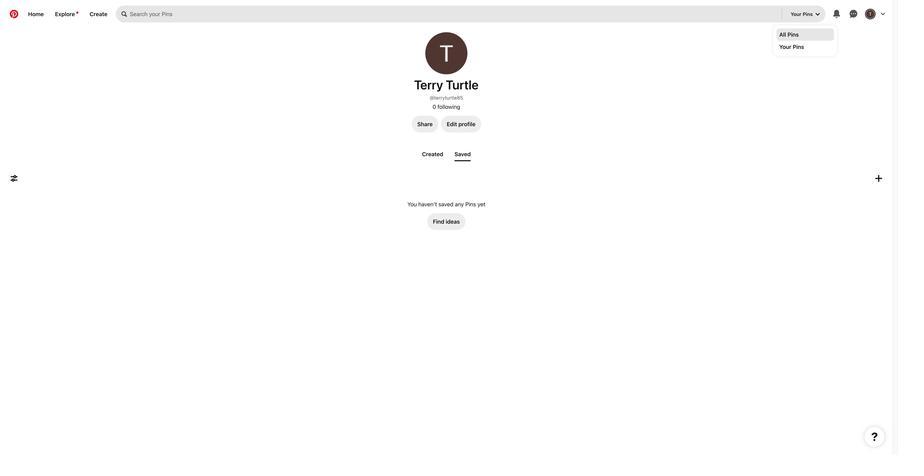 Task type: describe. For each thing, give the bounding box(es) containing it.
1 vertical spatial your pins
[[780, 44, 805, 50]]

notifications image
[[76, 12, 78, 14]]

share button
[[412, 116, 439, 133]]

edit
[[447, 121, 457, 128]]

following
[[438, 104, 461, 110]]

haven't
[[419, 201, 437, 208]]

pins inside menu item
[[788, 31, 800, 38]]

pins down all pins menu item
[[794, 44, 805, 50]]

terryturtle85 image
[[426, 32, 468, 74]]

find
[[433, 219, 445, 225]]

explore link
[[49, 6, 84, 22]]

0
[[433, 104, 436, 110]]

edit profile
[[447, 121, 476, 128]]

yet
[[478, 201, 486, 208]]

you haven't saved any pins yet
[[408, 201, 486, 208]]

find ideas
[[433, 219, 460, 225]]

saved
[[455, 151, 471, 158]]

share
[[418, 121, 433, 128]]

@terryturtle85
[[430, 95, 464, 101]]

edit profile button
[[442, 116, 482, 133]]

home
[[28, 11, 44, 17]]

all
[[780, 31, 787, 38]]

terry
[[415, 77, 443, 92]]

your inside your pins button
[[791, 11, 802, 17]]

search icon image
[[122, 11, 127, 17]]

find ideas link
[[428, 213, 466, 230]]



Task type: locate. For each thing, give the bounding box(es) containing it.
explore
[[55, 11, 75, 17]]

your pins down 'all pins'
[[780, 44, 805, 50]]

pins left dropdown image
[[803, 11, 814, 17]]

created link
[[420, 148, 446, 160]]

0 vertical spatial your pins
[[791, 11, 814, 17]]

home link
[[22, 6, 49, 22]]

created
[[422, 151, 444, 158]]

dropdown image
[[816, 12, 821, 17]]

your left dropdown image
[[791, 11, 802, 17]]

pins left yet
[[466, 201, 477, 208]]

saved link
[[452, 148, 474, 162]]

your
[[791, 11, 802, 17], [780, 44, 792, 50]]

create
[[90, 11, 107, 17]]

turtle
[[446, 77, 479, 92]]

all pins menu item
[[777, 28, 835, 41]]

saved
[[439, 201, 454, 208]]

your pins inside your pins button
[[791, 11, 814, 17]]

any
[[455, 201, 464, 208]]

0 vertical spatial your
[[791, 11, 802, 17]]

ideas
[[446, 219, 460, 225]]

1 vertical spatial your
[[780, 44, 792, 50]]

pins
[[803, 11, 814, 17], [788, 31, 800, 38], [794, 44, 805, 50], [466, 201, 477, 208]]

profile
[[459, 121, 476, 128]]

you
[[408, 201, 417, 208]]

your pins
[[791, 11, 814, 17], [780, 44, 805, 50]]

your pins left dropdown image
[[791, 11, 814, 17]]

terry turtle image
[[867, 10, 875, 18]]

your down all
[[780, 44, 792, 50]]

pins inside button
[[803, 11, 814, 17]]

terry turtle @terryturtle85 0 following
[[415, 77, 479, 110]]

create link
[[84, 6, 113, 22]]

all pins
[[780, 31, 800, 38]]

your pins button
[[786, 6, 826, 22]]

pins right all
[[788, 31, 800, 38]]

Search text field
[[130, 6, 781, 22]]



Task type: vqa. For each thing, say whether or not it's contained in the screenshot.
'topics'
no



